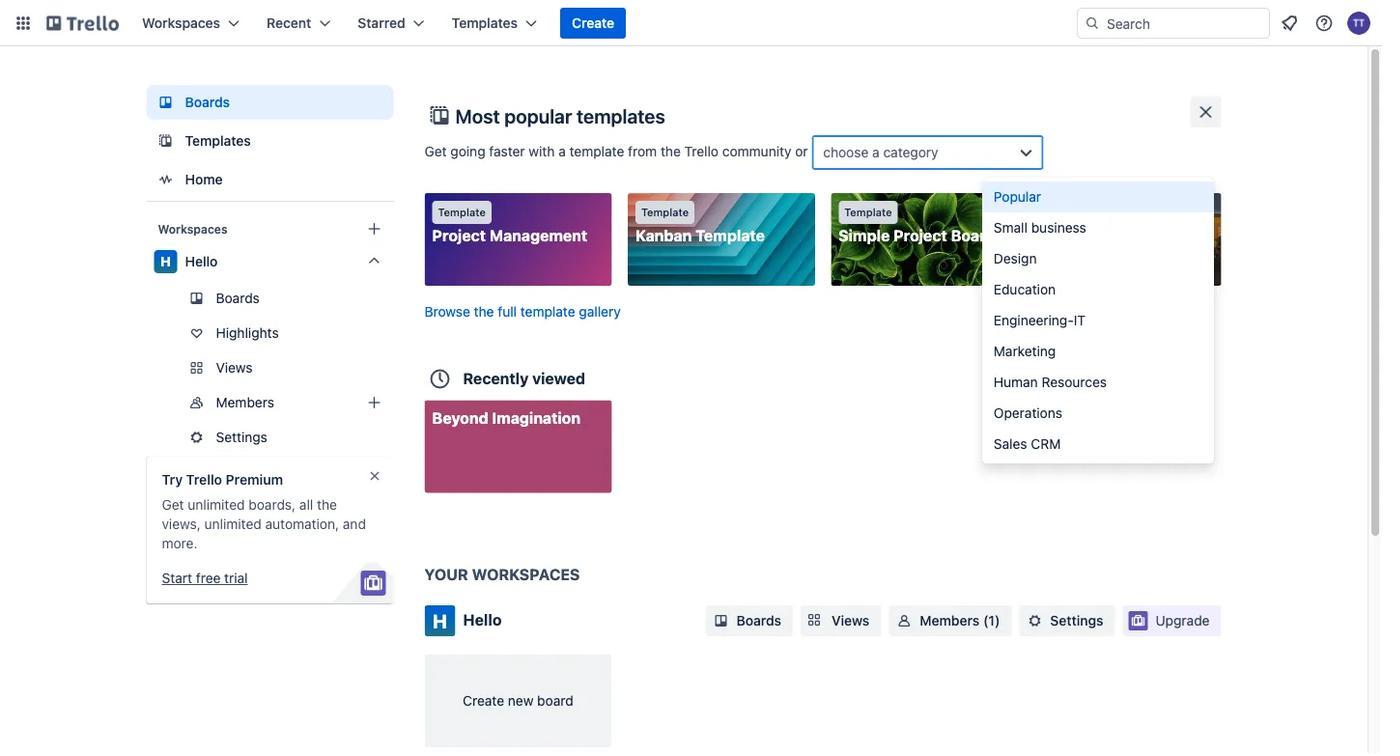 Task type: vqa. For each thing, say whether or not it's contained in the screenshot.
Gary
no



Task type: describe. For each thing, give the bounding box(es) containing it.
get going faster with a template from the trello community or
[[424, 143, 812, 159]]

0 horizontal spatial hello
[[185, 254, 218, 269]]

create for create new board
[[463, 693, 504, 709]]

template simple project board
[[839, 206, 995, 245]]

template board image
[[154, 129, 177, 153]]

2 sm image from the left
[[895, 611, 914, 631]]

templates link
[[146, 124, 394, 158]]

crm
[[1031, 436, 1061, 452]]

members link
[[146, 387, 394, 418]]

sales crm
[[994, 436, 1061, 452]]

project inside template simple project board
[[894, 226, 947, 245]]

recently viewed
[[463, 369, 585, 387]]

going
[[450, 143, 485, 159]]

open information menu image
[[1314, 14, 1334, 33]]

back to home image
[[46, 8, 119, 39]]

most popular templates
[[455, 104, 665, 127]]

boards link for highlights
[[146, 283, 394, 314]]

full
[[498, 303, 517, 319]]

create a workspace image
[[363, 217, 386, 240]]

home
[[185, 171, 223, 187]]

board image
[[154, 91, 177, 114]]

0 vertical spatial h
[[160, 254, 171, 269]]

viewed
[[532, 369, 585, 387]]

premium
[[226, 472, 283, 488]]

recent button
[[255, 8, 342, 39]]

trello inside try trello premium get unlimited boards, all the views, unlimited automation, and more.
[[186, 472, 222, 488]]

automation,
[[265, 516, 339, 532]]

starred
[[358, 15, 405, 31]]

new
[[508, 693, 533, 709]]

template for project
[[438, 206, 486, 219]]

1 horizontal spatial a
[[872, 144, 880, 160]]

boards link for views
[[705, 606, 793, 636]]

management
[[490, 226, 587, 245]]

templates inside templates popup button
[[452, 15, 518, 31]]

your
[[424, 565, 468, 584]]

(1)
[[983, 613, 1000, 629]]

start free trial
[[162, 570, 248, 586]]

sales
[[994, 436, 1027, 452]]

templates
[[577, 104, 665, 127]]

1 horizontal spatial views
[[832, 613, 870, 629]]

hub
[[1147, 226, 1178, 245]]

members for members (1)
[[920, 613, 980, 629]]

template for kanban
[[641, 206, 689, 219]]

0 vertical spatial template
[[569, 143, 624, 159]]

template right kanban
[[696, 226, 765, 245]]

free
[[196, 570, 221, 586]]

create for create
[[572, 15, 614, 31]]

workspaces
[[472, 565, 580, 584]]

browse
[[424, 303, 470, 319]]

engineering-it
[[994, 312, 1086, 328]]

your workspaces
[[424, 565, 580, 584]]

terry turtle (terryturtle) image
[[1347, 12, 1370, 35]]

try trello premium get unlimited boards, all the views, unlimited automation, and more.
[[162, 472, 366, 551]]

faster
[[489, 143, 525, 159]]

project inside template project management
[[432, 226, 486, 245]]

Search field
[[1100, 9, 1269, 38]]

choose
[[823, 144, 869, 160]]

boards for highlights
[[216, 290, 260, 306]]

templates inside templates link
[[185, 133, 251, 149]]

with
[[529, 143, 555, 159]]

1 vertical spatial views link
[[801, 606, 881, 636]]

create button
[[560, 8, 626, 39]]

or
[[795, 143, 808, 159]]

start free trial button
[[162, 569, 248, 588]]

beyond
[[432, 409, 488, 427]]

popular
[[994, 189, 1041, 205]]

add image
[[363, 391, 386, 414]]

the for get going faster with a template from the trello community or
[[661, 143, 681, 159]]



Task type: locate. For each thing, give the bounding box(es) containing it.
1 sm image from the left
[[711, 611, 731, 631]]

workspaces inside popup button
[[142, 15, 220, 31]]

the for try trello premium get unlimited boards, all the views, unlimited automation, and more.
[[317, 497, 337, 513]]

0 vertical spatial members
[[216, 395, 274, 410]]

1 project from the left
[[432, 226, 486, 245]]

most
[[455, 104, 500, 127]]

2 horizontal spatial the
[[661, 143, 681, 159]]

template remote team hub
[[1042, 206, 1178, 245]]

0 horizontal spatial project
[[432, 226, 486, 245]]

template for simple
[[844, 206, 892, 219]]

all
[[299, 497, 313, 513]]

1 vertical spatial unlimited
[[204, 516, 261, 532]]

1 vertical spatial trello
[[186, 472, 222, 488]]

get inside try trello premium get unlimited boards, all the views, unlimited automation, and more.
[[162, 497, 184, 513]]

hello
[[185, 254, 218, 269], [463, 611, 502, 629]]

settings up premium
[[216, 429, 267, 445]]

1 horizontal spatial h
[[433, 609, 447, 632]]

views,
[[162, 516, 201, 532]]

0 horizontal spatial trello
[[186, 472, 222, 488]]

a
[[558, 143, 566, 159], [872, 144, 880, 160]]

board
[[951, 226, 995, 245]]

members
[[216, 395, 274, 410], [920, 613, 980, 629]]

template down templates
[[569, 143, 624, 159]]

template
[[438, 206, 486, 219], [641, 206, 689, 219], [844, 206, 892, 219], [1047, 206, 1095, 219], [696, 226, 765, 245]]

template up kanban
[[641, 206, 689, 219]]

human resources
[[994, 374, 1107, 390]]

template up 'simple'
[[844, 206, 892, 219]]

1 vertical spatial views
[[832, 613, 870, 629]]

choose a category
[[823, 144, 938, 160]]

unlimited
[[188, 497, 245, 513], [204, 516, 261, 532]]

1 vertical spatial settings
[[1050, 613, 1103, 629]]

workspaces button
[[130, 8, 251, 39]]

primary element
[[0, 0, 1382, 46]]

home link
[[146, 162, 394, 197]]

get up views,
[[162, 497, 184, 513]]

views link
[[146, 353, 394, 383], [801, 606, 881, 636]]

create inside button
[[572, 15, 614, 31]]

browse the full template gallery
[[424, 303, 621, 319]]

boards for views
[[736, 613, 781, 629]]

marketing
[[994, 343, 1056, 359]]

start
[[162, 570, 192, 586]]

settings
[[216, 429, 267, 445], [1050, 613, 1103, 629]]

settings link right (1)
[[1019, 606, 1115, 636]]

settings right sm image
[[1050, 613, 1103, 629]]

0 vertical spatial create
[[572, 15, 614, 31]]

from
[[628, 143, 657, 159]]

template project management
[[432, 206, 587, 245]]

template kanban template
[[635, 206, 765, 245]]

education
[[994, 282, 1056, 297]]

get left going
[[424, 143, 447, 159]]

1 horizontal spatial get
[[424, 143, 447, 159]]

members for members
[[216, 395, 274, 410]]

templates
[[452, 15, 518, 31], [185, 133, 251, 149]]

the left full
[[474, 303, 494, 319]]

0 vertical spatial unlimited
[[188, 497, 245, 513]]

1 horizontal spatial create
[[572, 15, 614, 31]]

category
[[883, 144, 938, 160]]

boards
[[185, 94, 230, 110], [216, 290, 260, 306], [736, 613, 781, 629]]

browse the full template gallery link
[[424, 303, 621, 319]]

highlights link
[[146, 318, 394, 349]]

template inside template remote team hub
[[1047, 206, 1095, 219]]

remote
[[1042, 226, 1099, 245]]

1 vertical spatial templates
[[185, 133, 251, 149]]

template right full
[[520, 303, 575, 319]]

project left board
[[894, 226, 947, 245]]

engineering-
[[994, 312, 1074, 328]]

1 vertical spatial create
[[463, 693, 504, 709]]

try
[[162, 472, 183, 488]]

the inside try trello premium get unlimited boards, all the views, unlimited automation, and more.
[[317, 497, 337, 513]]

workspaces down home in the top of the page
[[158, 222, 227, 236]]

highlights
[[216, 325, 279, 341]]

0 vertical spatial the
[[661, 143, 681, 159]]

1 vertical spatial boards
[[216, 290, 260, 306]]

1 vertical spatial members
[[920, 613, 980, 629]]

0 horizontal spatial views
[[216, 360, 253, 376]]

trello left 'community'
[[684, 143, 719, 159]]

upgrade button
[[1123, 606, 1221, 636]]

2 vertical spatial boards
[[736, 613, 781, 629]]

1 horizontal spatial templates
[[452, 15, 518, 31]]

template
[[569, 143, 624, 159], [520, 303, 575, 319]]

template inside template project management
[[438, 206, 486, 219]]

simple
[[839, 226, 890, 245]]

project
[[432, 226, 486, 245], [894, 226, 947, 245]]

1 horizontal spatial views link
[[801, 606, 881, 636]]

0 horizontal spatial settings link
[[146, 422, 394, 453]]

1 horizontal spatial hello
[[463, 611, 502, 629]]

design
[[994, 251, 1037, 267]]

1 vertical spatial boards link
[[146, 283, 394, 314]]

members left (1)
[[920, 613, 980, 629]]

hello down home in the top of the page
[[185, 254, 218, 269]]

templates up most at left top
[[452, 15, 518, 31]]

1 vertical spatial the
[[474, 303, 494, 319]]

0 horizontal spatial a
[[558, 143, 566, 159]]

it
[[1074, 312, 1086, 328]]

beyond imagination
[[432, 409, 580, 427]]

1 horizontal spatial members
[[920, 613, 980, 629]]

template inside template simple project board
[[844, 206, 892, 219]]

0 horizontal spatial sm image
[[711, 611, 731, 631]]

0 horizontal spatial views link
[[146, 353, 394, 383]]

business
[[1031, 220, 1086, 236]]

1 vertical spatial workspaces
[[158, 222, 227, 236]]

trello right try
[[186, 472, 222, 488]]

0 horizontal spatial members
[[216, 395, 274, 410]]

1 horizontal spatial settings link
[[1019, 606, 1115, 636]]

0 vertical spatial views link
[[146, 353, 394, 383]]

boards,
[[249, 497, 296, 513]]

members down the highlights
[[216, 395, 274, 410]]

hello down your workspaces
[[463, 611, 502, 629]]

the right the from
[[661, 143, 681, 159]]

0 vertical spatial settings
[[216, 429, 267, 445]]

a right choose
[[872, 144, 880, 160]]

1 vertical spatial template
[[520, 303, 575, 319]]

1 vertical spatial settings link
[[1019, 606, 1115, 636]]

create
[[572, 15, 614, 31], [463, 693, 504, 709]]

boards link
[[146, 85, 394, 120], [146, 283, 394, 314], [705, 606, 793, 636]]

recently
[[463, 369, 529, 387]]

workspaces
[[142, 15, 220, 31], [158, 222, 227, 236]]

h down your
[[433, 609, 447, 632]]

a right with
[[558, 143, 566, 159]]

unlimited up views,
[[188, 497, 245, 513]]

1 vertical spatial get
[[162, 497, 184, 513]]

0 vertical spatial trello
[[684, 143, 719, 159]]

trial
[[224, 570, 248, 586]]

operations
[[994, 405, 1062, 421]]

0 vertical spatial workspaces
[[142, 15, 220, 31]]

sm image
[[1025, 611, 1044, 631]]

1 vertical spatial h
[[433, 609, 447, 632]]

0 horizontal spatial the
[[317, 497, 337, 513]]

2 project from the left
[[894, 226, 947, 245]]

gallery
[[579, 303, 621, 319]]

1 horizontal spatial settings
[[1050, 613, 1103, 629]]

human
[[994, 374, 1038, 390]]

0 vertical spatial boards link
[[146, 85, 394, 120]]

2 vertical spatial the
[[317, 497, 337, 513]]

1 horizontal spatial sm image
[[895, 611, 914, 631]]

imagination
[[492, 409, 580, 427]]

0 notifications image
[[1278, 12, 1301, 35]]

1 horizontal spatial trello
[[684, 143, 719, 159]]

beyond imagination link
[[424, 400, 612, 493]]

home image
[[154, 168, 177, 191]]

popular
[[504, 104, 572, 127]]

community
[[722, 143, 791, 159]]

1 horizontal spatial the
[[474, 303, 494, 319]]

0 horizontal spatial get
[[162, 497, 184, 513]]

create new board
[[463, 693, 573, 709]]

sm image
[[711, 611, 731, 631], [895, 611, 914, 631]]

members (1)
[[920, 613, 1000, 629]]

the
[[661, 143, 681, 159], [474, 303, 494, 319], [317, 497, 337, 513]]

0 horizontal spatial settings
[[216, 429, 267, 445]]

templates up home in the top of the page
[[185, 133, 251, 149]]

recent
[[267, 15, 311, 31]]

more.
[[162, 536, 197, 551]]

template up business
[[1047, 206, 1095, 219]]

0 vertical spatial boards
[[185, 94, 230, 110]]

settings link down 'members' link on the left of the page
[[146, 422, 394, 453]]

small business
[[994, 220, 1086, 236]]

h down home icon
[[160, 254, 171, 269]]

0 vertical spatial hello
[[185, 254, 218, 269]]

1 vertical spatial hello
[[463, 611, 502, 629]]

board
[[537, 693, 573, 709]]

trello
[[684, 143, 719, 159], [186, 472, 222, 488]]

1 horizontal spatial project
[[894, 226, 947, 245]]

resources
[[1042, 374, 1107, 390]]

template for remote
[[1047, 206, 1095, 219]]

views
[[216, 360, 253, 376], [832, 613, 870, 629]]

0 horizontal spatial create
[[463, 693, 504, 709]]

team
[[1103, 226, 1143, 245]]

templates button
[[440, 8, 549, 39]]

get
[[424, 143, 447, 159], [162, 497, 184, 513]]

the right all
[[317, 497, 337, 513]]

upgrade
[[1156, 613, 1210, 629]]

0 vertical spatial get
[[424, 143, 447, 159]]

0 vertical spatial settings link
[[146, 422, 394, 453]]

starred button
[[346, 8, 436, 39]]

search image
[[1085, 15, 1100, 31]]

0 horizontal spatial h
[[160, 254, 171, 269]]

small
[[994, 220, 1028, 236]]

h
[[160, 254, 171, 269], [433, 609, 447, 632]]

workspaces up the board icon
[[142, 15, 220, 31]]

0 vertical spatial views
[[216, 360, 253, 376]]

0 vertical spatial templates
[[452, 15, 518, 31]]

2 vertical spatial boards link
[[705, 606, 793, 636]]

0 horizontal spatial templates
[[185, 133, 251, 149]]

and
[[343, 516, 366, 532]]

template down going
[[438, 206, 486, 219]]

unlimited down 'boards,'
[[204, 516, 261, 532]]

project up browse
[[432, 226, 486, 245]]

kanban
[[635, 226, 692, 245]]



